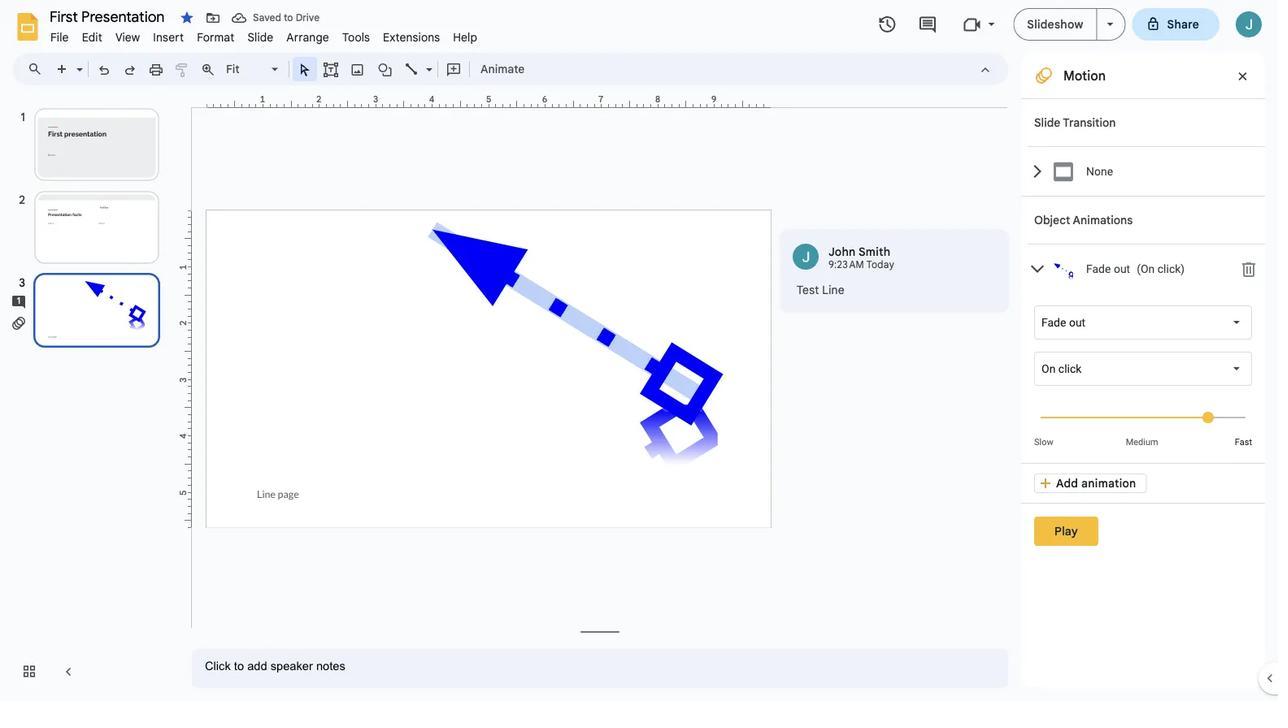 Task type: vqa. For each thing, say whether or not it's contained in the screenshot.
Insert image
yes



Task type: describe. For each thing, give the bounding box(es) containing it.
list inside motion application
[[780, 229, 1009, 313]]

test
[[797, 283, 819, 297]]

duration element
[[1034, 399, 1252, 448]]

shape image
[[376, 58, 395, 81]]

format menu item
[[190, 28, 241, 47]]

fade out
[[1042, 316, 1086, 329]]

edit menu item
[[75, 28, 109, 47]]

object
[[1034, 213, 1071, 227]]

add
[[1056, 477, 1079, 491]]

animations
[[1073, 213, 1133, 227]]

motion
[[1064, 68, 1106, 84]]

today
[[867, 259, 895, 271]]

add animation button
[[1034, 474, 1147, 494]]

on
[[1042, 362, 1056, 376]]

motion application
[[0, 0, 1278, 702]]

9:23 am
[[829, 259, 864, 271]]

slow
[[1034, 438, 1054, 448]]

help
[[453, 30, 477, 44]]

Zoom text field
[[224, 58, 269, 81]]

transition
[[1063, 115, 1116, 130]]

help menu item
[[447, 28, 484, 47]]

arrange menu item
[[280, 28, 336, 47]]

medium button
[[1106, 438, 1178, 448]]

animate button
[[473, 57, 532, 81]]

fade out option
[[1042, 315, 1086, 331]]

slider inside "tab panel"
[[1034, 399, 1252, 436]]

insert menu item
[[147, 28, 190, 47]]

insert
[[153, 30, 184, 44]]

drive
[[296, 12, 320, 24]]

fade out (on click)
[[1087, 262, 1185, 276]]

view menu item
[[109, 28, 147, 47]]

tab panel inside object animations tab list
[[1028, 294, 1265, 464]]

fast button
[[1235, 438, 1252, 448]]

play
[[1055, 525, 1078, 539]]

john smith image
[[793, 244, 819, 270]]

object animations
[[1034, 213, 1133, 227]]

format
[[197, 30, 235, 44]]

object animations tab list
[[1021, 196, 1265, 464]]

extensions
[[383, 30, 440, 44]]

slide transition
[[1034, 115, 1116, 130]]

none
[[1087, 165, 1113, 178]]

to
[[284, 12, 293, 24]]

john
[[829, 245, 856, 259]]

add animation
[[1056, 477, 1137, 491]]

play button
[[1034, 517, 1099, 547]]

slide for slide transition
[[1034, 115, 1061, 130]]



Task type: locate. For each thing, give the bounding box(es) containing it.
share button
[[1132, 8, 1220, 41]]

0 vertical spatial out
[[1114, 262, 1131, 276]]

menu bar
[[44, 21, 484, 48]]

Menus field
[[20, 58, 56, 81]]

none tab
[[1028, 146, 1265, 196]]

out inside tab
[[1114, 262, 1131, 276]]

click
[[1059, 362, 1082, 376]]

fade inside tab
[[1087, 262, 1111, 276]]

fade left (on
[[1087, 262, 1111, 276]]

(on
[[1137, 262, 1155, 276]]

navigation inside motion application
[[0, 92, 179, 702]]

smith
[[859, 245, 891, 259]]

slide inside menu item
[[248, 30, 274, 44]]

0 horizontal spatial slide
[[248, 30, 274, 44]]

tab containing fade out
[[1028, 244, 1265, 294]]

fade for fade out (on click)
[[1087, 262, 1111, 276]]

Rename text field
[[44, 7, 174, 26]]

animation
[[1082, 477, 1137, 491]]

1 vertical spatial slide
[[1034, 115, 1061, 130]]

presentation options image
[[1107, 23, 1114, 26]]

slider
[[1034, 399, 1252, 436]]

fade
[[1087, 262, 1111, 276], [1042, 316, 1067, 329]]

slideshow button
[[1014, 8, 1098, 41]]

menu bar banner
[[0, 0, 1278, 702]]

out for fade out (on click)
[[1114, 262, 1131, 276]]

slow button
[[1034, 438, 1054, 448]]

medium
[[1126, 438, 1159, 448]]

1 horizontal spatial fade
[[1087, 262, 1111, 276]]

on click
[[1042, 362, 1082, 376]]

line
[[822, 283, 845, 297]]

1 horizontal spatial out
[[1114, 262, 1131, 276]]

tab
[[1028, 244, 1265, 294]]

fade up on
[[1042, 316, 1067, 329]]

out left (on
[[1114, 262, 1131, 276]]

0 horizontal spatial fade
[[1042, 316, 1067, 329]]

out inside option
[[1069, 316, 1086, 329]]

file
[[50, 30, 69, 44]]

fast
[[1235, 438, 1252, 448]]

animate
[[481, 62, 525, 76]]

list containing john smith
[[780, 229, 1009, 313]]

insert image image
[[348, 58, 367, 81]]

tab panel
[[1028, 294, 1265, 464]]

out for fade out
[[1069, 316, 1086, 329]]

view
[[115, 30, 140, 44]]

share
[[1167, 17, 1200, 31]]

list
[[780, 229, 1009, 313]]

slide down saved
[[248, 30, 274, 44]]

tab panel containing fade out
[[1028, 294, 1265, 464]]

saved
[[253, 12, 281, 24]]

slide left transition
[[1034, 115, 1061, 130]]

Zoom field
[[221, 58, 285, 82]]

test line
[[797, 283, 845, 297]]

Star checkbox
[[176, 7, 198, 29]]

navigation
[[0, 92, 179, 702]]

motion section
[[1021, 53, 1265, 689]]

new slide with layout image
[[72, 59, 83, 64]]

on click option
[[1042, 361, 1082, 377]]

0 vertical spatial fade
[[1087, 262, 1111, 276]]

menu bar containing file
[[44, 21, 484, 48]]

1 horizontal spatial slide
[[1034, 115, 1061, 130]]

slide menu item
[[241, 28, 280, 47]]

slide
[[248, 30, 274, 44], [1034, 115, 1061, 130]]

click)
[[1158, 262, 1185, 276]]

file menu item
[[44, 28, 75, 47]]

0 vertical spatial slide
[[248, 30, 274, 44]]

tab inside object animations tab list
[[1028, 244, 1265, 294]]

slide for slide
[[248, 30, 274, 44]]

1 vertical spatial out
[[1069, 316, 1086, 329]]

out up click
[[1069, 316, 1086, 329]]

menu bar inside menu bar banner
[[44, 21, 484, 48]]

john smith 9:23 am today
[[829, 245, 895, 271]]

out
[[1114, 262, 1131, 276], [1069, 316, 1086, 329]]

tools
[[342, 30, 370, 44]]

fade for fade out
[[1042, 316, 1067, 329]]

slideshow
[[1027, 17, 1084, 31]]

0 horizontal spatial out
[[1069, 316, 1086, 329]]

tools menu item
[[336, 28, 377, 47]]

saved to drive
[[253, 12, 320, 24]]

1 vertical spatial fade
[[1042, 316, 1067, 329]]

arrange
[[287, 30, 329, 44]]

fade inside option
[[1042, 316, 1067, 329]]

edit
[[82, 30, 102, 44]]

main toolbar
[[48, 57, 533, 82]]

slide inside motion section
[[1034, 115, 1061, 130]]

saved to drive button
[[228, 7, 324, 29]]

extensions menu item
[[377, 28, 447, 47]]



